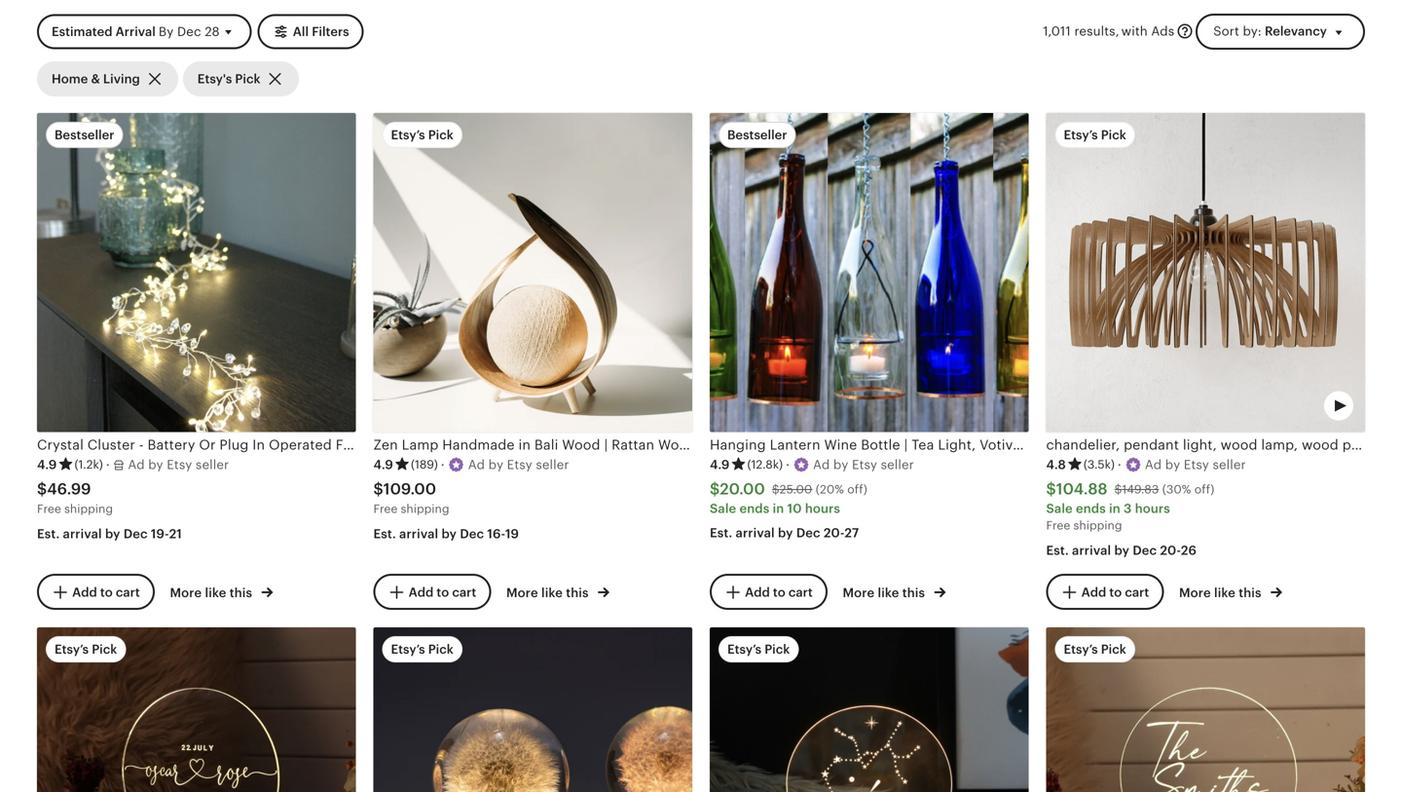 Task type: locate. For each thing, give the bounding box(es) containing it.
to
[[100, 585, 113, 600], [437, 585, 449, 600], [773, 585, 786, 600], [1110, 585, 1122, 600]]

add to cart button down est. arrival by dec 20-26
[[1047, 574, 1164, 610]]

1 bestseller from the left
[[55, 128, 114, 142]]

battery
[[148, 437, 195, 453]]

astrology night light - personalized night light - zodiac night light - zodiac sign gift - astronomy gifts - gift for boyfriend / girlfriend image
[[710, 628, 1029, 792]]

plug
[[220, 437, 249, 453]]

est. for 104.88
[[1047, 543, 1069, 557]]

1 horizontal spatial in
[[1110, 501, 1121, 516]]

1 horizontal spatial off)
[[1195, 483, 1215, 496]]

dec left 26
[[1133, 543, 1157, 557]]

etsy's pick for zen lamp handmade in bali wood | rattan woven orb table lamp | coastal bedside jungalow eco lamp | futuristic led rustic lamp | budding kiko image
[[391, 128, 454, 142]]

like for 20.00
[[878, 585, 900, 600]]

1 cart from the left
[[116, 585, 140, 600]]

shipping
[[64, 502, 113, 515], [401, 502, 450, 515], [1074, 519, 1123, 532]]

with ads
[[1122, 24, 1175, 38]]

personalized night light - home decor - wedding gift ideas - engagement gift - newly wed gift - wedding favors - gift for him - gift for her image
[[37, 628, 356, 792]]

3 like from the left
[[878, 585, 900, 600]]

est. down $ 46.99 free shipping
[[37, 526, 60, 541]]

1 this from the left
[[230, 585, 252, 600]]

add to cart for 46.99
[[72, 585, 140, 600]]

1 horizontal spatial 4.9
[[374, 457, 394, 472]]

in inside $ 20.00 $ 25.00 (20% off) sale ends in 10 hours est. arrival by dec 20-27
[[773, 501, 785, 516]]

3 4.9 from the left
[[710, 457, 730, 472]]

in inside $ 104.88 $ 149.83 (30% off) sale ends in 3 hours free shipping
[[1110, 501, 1121, 516]]

pick
[[235, 72, 261, 86], [428, 128, 454, 142], [1102, 128, 1127, 142], [92, 642, 117, 657], [428, 642, 454, 657], [765, 642, 790, 657], [1102, 642, 1127, 657]]

etsy's pick link
[[37, 628, 356, 792], [374, 628, 693, 792], [710, 628, 1029, 792], [1047, 628, 1366, 792]]

etsy's
[[198, 72, 232, 86]]

hours
[[805, 501, 841, 516], [1136, 501, 1171, 516]]

free down 104.88
[[1047, 519, 1071, 532]]

filters
[[312, 24, 349, 39]]

1 in from the left
[[773, 501, 785, 516]]

shipping up est. arrival by dec 20-26
[[1074, 519, 1123, 532]]

19-
[[151, 526, 169, 541]]

est. down 104.88
[[1047, 543, 1069, 557]]

1 off) from the left
[[848, 483, 868, 496]]

2 bestseller from the left
[[728, 128, 788, 142]]

off) right (30%
[[1195, 483, 1215, 496]]

20- down (20%
[[824, 525, 845, 540]]

1 vertical spatial 20-
[[1161, 543, 1182, 557]]

add down $ 20.00 $ 25.00 (20% off) sale ends in 10 hours est. arrival by dec 20-27
[[745, 585, 770, 600]]

more like this down 26
[[1180, 585, 1265, 600]]

free inside '$ 109.00 free shipping'
[[374, 502, 398, 515]]

2 cart from the left
[[452, 585, 477, 600]]

cart down $ 20.00 $ 25.00 (20% off) sale ends in 10 hours est. arrival by dec 20-27
[[789, 585, 813, 600]]

hours inside $ 20.00 $ 25.00 (20% off) sale ends in 10 hours est. arrival by dec 20-27
[[805, 501, 841, 516]]

46.99
[[47, 480, 91, 498]]

· for 104.88
[[1118, 457, 1122, 472]]

2 this from the left
[[566, 585, 589, 600]]

4.9 for 46.99
[[37, 457, 57, 472]]

add to cart button for 109.00
[[374, 574, 491, 610]]

3 more from the left
[[843, 585, 875, 600]]

10
[[788, 501, 802, 516]]

add down est. arrival by dec 20-26
[[1082, 585, 1107, 600]]

shipping inside $ 46.99 free shipping
[[64, 502, 113, 515]]

0 horizontal spatial 20-
[[824, 525, 845, 540]]

add
[[72, 585, 97, 600], [409, 585, 434, 600], [745, 585, 770, 600], [1082, 585, 1107, 600]]

more down 26
[[1180, 585, 1212, 600]]

cart for 104.88
[[1126, 585, 1150, 600]]

0 vertical spatial product video element
[[1047, 113, 1366, 432]]

to down est. arrival by dec 19-21
[[100, 585, 113, 600]]

dec left the 19-
[[124, 526, 148, 541]]

results,
[[1075, 24, 1120, 38]]

by down 10
[[778, 525, 794, 540]]

add to cart button
[[37, 574, 155, 610], [374, 574, 491, 610], [710, 574, 828, 610], [1047, 574, 1164, 610]]

1 add to cart button from the left
[[37, 574, 155, 610]]

(30%
[[1163, 483, 1192, 496]]

2 more like this from the left
[[507, 585, 592, 600]]

dec down 10
[[797, 525, 821, 540]]

like for 46.99
[[205, 585, 226, 600]]

(12.8k)
[[748, 458, 783, 471]]

arrival down '$ 109.00 free shipping'
[[399, 526, 439, 541]]

2 like from the left
[[542, 585, 563, 600]]

0 horizontal spatial bestseller
[[55, 128, 114, 142]]

4.9 down crystal
[[37, 457, 57, 472]]

etsy's
[[391, 128, 425, 142], [1064, 128, 1098, 142], [55, 642, 89, 657], [391, 642, 425, 657], [728, 642, 762, 657], [1064, 642, 1098, 657]]

cluster
[[87, 437, 135, 453]]

etsy's pick
[[391, 128, 454, 142], [1064, 128, 1127, 142], [55, 642, 117, 657], [391, 642, 454, 657], [728, 642, 790, 657], [1064, 642, 1127, 657]]

off)
[[848, 483, 868, 496], [1195, 483, 1215, 496]]

more like this down 21
[[170, 585, 256, 600]]

etsy's pick
[[198, 72, 261, 86]]

2 in from the left
[[1110, 501, 1121, 516]]

crystal
[[37, 437, 84, 453]]

sale inside $ 20.00 $ 25.00 (20% off) sale ends in 10 hours est. arrival by dec 20-27
[[710, 501, 737, 516]]

0 horizontal spatial product video element
[[374, 628, 693, 792]]

like for 109.00
[[542, 585, 563, 600]]

add down 'est. arrival by dec 16-19' on the left
[[409, 585, 434, 600]]

$ left 25.00
[[710, 480, 720, 498]]

1 hours from the left
[[805, 501, 841, 516]]

1 more like this from the left
[[170, 585, 256, 600]]

4 add to cart button from the left
[[1047, 574, 1164, 610]]

4.9 down light
[[374, 457, 394, 472]]

more like this for 104.88
[[1180, 585, 1265, 600]]

in
[[773, 501, 785, 516], [1110, 501, 1121, 516]]

dec left 16-
[[460, 526, 484, 541]]

1 ends from the left
[[740, 501, 770, 516]]

sale
[[710, 501, 737, 516], [1047, 501, 1073, 516]]

1 horizontal spatial hours
[[1136, 501, 1171, 516]]

add to cart button down $ 20.00 $ 25.00 (20% off) sale ends in 10 hours est. arrival by dec 20-27
[[710, 574, 828, 610]]

sale down 104.88
[[1047, 501, 1073, 516]]

0 horizontal spatial ends
[[740, 501, 770, 516]]

more like this link down 21
[[170, 582, 273, 602]]

cart down est. arrival by dec 19-21
[[116, 585, 140, 600]]

more like this down 27
[[843, 585, 929, 600]]

product video element for chandelier, pendant light, wood lamp, wood pendant light, wood chandelier, mid century modern, industrial lamp, ceiling light, hanging lamp "image"
[[1047, 113, 1366, 432]]

3 to from the left
[[773, 585, 786, 600]]

2 horizontal spatial 4.9
[[710, 457, 730, 472]]

2 horizontal spatial free
[[1047, 519, 1071, 532]]

2 4.9 from the left
[[374, 457, 394, 472]]

21
[[169, 526, 182, 541]]

off) for 20.00
[[848, 483, 868, 496]]

add to cart button down 'est. arrival by dec 16-19' on the left
[[374, 574, 491, 610]]

more like this for 109.00
[[507, 585, 592, 600]]

estimated
[[52, 24, 112, 39]]

0 horizontal spatial 4.9
[[37, 457, 57, 472]]

4 this from the left
[[1239, 585, 1262, 600]]

20- down $ 104.88 $ 149.83 (30% off) sale ends in 3 hours free shipping on the bottom of page
[[1161, 543, 1182, 557]]

1 4.9 from the left
[[37, 457, 57, 472]]

by for 109.00
[[442, 526, 457, 541]]

more down 27
[[843, 585, 875, 600]]

cart for 109.00
[[452, 585, 477, 600]]

0 horizontal spatial in
[[773, 501, 785, 516]]

product video element
[[1047, 113, 1366, 432], [374, 628, 693, 792]]

ends
[[740, 501, 770, 516], [1076, 501, 1107, 516]]

-
[[139, 437, 144, 453]]

arrival for 104.88
[[1073, 543, 1112, 557]]

in for 104.88
[[1110, 501, 1121, 516]]

bestseller for 46.99
[[55, 128, 114, 142]]

1 horizontal spatial shipping
[[401, 502, 450, 515]]

· for 20.00
[[786, 457, 790, 472]]

3 more like this from the left
[[843, 585, 929, 600]]

more like this link down 27
[[843, 582, 946, 602]]

sale down 20.00
[[710, 501, 737, 516]]

like for 104.88
[[1215, 585, 1236, 600]]

more like this link for 104.88
[[1180, 582, 1283, 602]]

1 horizontal spatial product video element
[[1047, 113, 1366, 432]]

add down est. arrival by dec 19-21
[[72, 585, 97, 600]]

est.
[[710, 525, 733, 540], [37, 526, 60, 541], [374, 526, 396, 541], [1047, 543, 1069, 557]]

more
[[170, 585, 202, 600], [507, 585, 538, 600], [843, 585, 875, 600], [1180, 585, 1212, 600]]

living
[[103, 72, 140, 86]]

etsy's pick for custom night light - home decor - housewarming gift ideas - home decor gift - newly wed gift - wedding favors - gift for him - gift for her image in the bottom of the page
[[1064, 642, 1127, 657]]

$ 109.00 free shipping
[[374, 480, 450, 515]]

20-
[[824, 525, 845, 540], [1161, 543, 1182, 557]]

off) right (20%
[[848, 483, 868, 496]]

· right '(12.8k)' at the bottom right
[[786, 457, 790, 472]]

$ inside '$ 109.00 free shipping'
[[374, 480, 384, 498]]

zen lamp handmade in bali wood | rattan woven orb table lamp | coastal bedside jungalow eco lamp | futuristic led rustic lamp | budding kiko image
[[374, 113, 693, 432]]

4 add from the left
[[1082, 585, 1107, 600]]

1 · from the left
[[106, 457, 110, 472]]

est. down 20.00
[[710, 525, 733, 540]]

add to cart down 'est. arrival by dec 16-19' on the left
[[409, 585, 477, 600]]

cart
[[116, 585, 140, 600], [452, 585, 477, 600], [789, 585, 813, 600], [1126, 585, 1150, 600]]

add to cart down est. arrival by dec 19-21
[[72, 585, 140, 600]]

2 more from the left
[[507, 585, 538, 600]]

dec
[[177, 24, 201, 39], [797, 525, 821, 540], [124, 526, 148, 541], [460, 526, 484, 541], [1133, 543, 1157, 557]]

3 add to cart from the left
[[745, 585, 813, 600]]

0 vertical spatial 20-
[[824, 525, 845, 540]]

4 more like this link from the left
[[1180, 582, 1283, 602]]

etsy's pick link
[[183, 61, 299, 97]]

hours inside $ 104.88 $ 149.83 (30% off) sale ends in 3 hours free shipping
[[1136, 501, 1171, 516]]

add for 104.88
[[1082, 585, 1107, 600]]

$ for 109.00
[[374, 480, 384, 498]]

1 sale from the left
[[710, 501, 737, 516]]

16-
[[488, 526, 506, 541]]

sort by: relevancy
[[1214, 24, 1328, 38]]

1 horizontal spatial free
[[374, 502, 398, 515]]

free down 109.00
[[374, 502, 398, 515]]

add to cart
[[72, 585, 140, 600], [409, 585, 477, 600], [745, 585, 813, 600], [1082, 585, 1150, 600]]

· right (189)
[[441, 457, 445, 472]]

this for 109.00
[[566, 585, 589, 600]]

by
[[778, 525, 794, 540], [105, 526, 120, 541], [442, 526, 457, 541], [1115, 543, 1130, 557]]

2 off) from the left
[[1195, 483, 1215, 496]]

home
[[52, 72, 88, 86]]

1 etsy's pick link from the left
[[37, 628, 356, 792]]

&
[[91, 72, 100, 86]]

2 more like this link from the left
[[507, 582, 610, 602]]

more like this link
[[170, 582, 273, 602], [507, 582, 610, 602], [843, 582, 946, 602], [1180, 582, 1283, 602]]

like
[[205, 585, 226, 600], [542, 585, 563, 600], [878, 585, 900, 600], [1215, 585, 1236, 600]]

2 sale from the left
[[1047, 501, 1073, 516]]

shipping inside '$ 109.00 free shipping'
[[401, 502, 450, 515]]

shipping down 46.99
[[64, 502, 113, 515]]

$ 46.99 free shipping
[[37, 480, 113, 515]]

0 horizontal spatial free
[[37, 502, 61, 515]]

arrival
[[116, 24, 156, 39]]

more like this link down 19
[[507, 582, 610, 602]]

1 vertical spatial product video element
[[374, 628, 693, 792]]

add to cart button down est. arrival by dec 19-21
[[37, 574, 155, 610]]

free
[[37, 502, 61, 515], [374, 502, 398, 515], [1047, 519, 1071, 532]]

4 etsy's pick link from the left
[[1047, 628, 1366, 792]]

arrival down 20.00
[[736, 525, 775, 540]]

4 · from the left
[[1118, 457, 1122, 472]]

more for 20.00
[[843, 585, 875, 600]]

to down 'est. arrival by dec 16-19' on the left
[[437, 585, 449, 600]]

add to cart down est. arrival by dec 20-26
[[1082, 585, 1150, 600]]

1,011 results,
[[1044, 24, 1120, 38]]

4 more like this from the left
[[1180, 585, 1265, 600]]

1 horizontal spatial bestseller
[[728, 128, 788, 142]]

28
[[205, 24, 220, 39]]

arrival
[[736, 525, 775, 540], [63, 526, 102, 541], [399, 526, 439, 541], [1073, 543, 1112, 557]]

2 to from the left
[[437, 585, 449, 600]]

1 more from the left
[[170, 585, 202, 600]]

to down $ 20.00 $ 25.00 (20% off) sale ends in 10 hours est. arrival by dec 20-27
[[773, 585, 786, 600]]

1 horizontal spatial ends
[[1076, 501, 1107, 516]]

1 add from the left
[[72, 585, 97, 600]]

shipping down 109.00
[[401, 502, 450, 515]]

1 horizontal spatial 20-
[[1161, 543, 1182, 557]]

2 add to cart from the left
[[409, 585, 477, 600]]

by for 46.99
[[105, 526, 120, 541]]

est. down '$ 109.00 free shipping'
[[374, 526, 396, 541]]

ends down 20.00
[[740, 501, 770, 516]]

1 more like this link from the left
[[170, 582, 273, 602]]

in left 10
[[773, 501, 785, 516]]

off) inside $ 20.00 $ 25.00 (20% off) sale ends in 10 hours est. arrival by dec 20-27
[[848, 483, 868, 496]]

4 cart from the left
[[1126, 585, 1150, 600]]

crystal cluster - battery or plug in operated fairy light string
[[37, 437, 449, 453]]

bestseller for 20.00
[[728, 128, 788, 142]]

more for 104.88
[[1180, 585, 1212, 600]]

more like this link down 26
[[1180, 582, 1283, 602]]

ends down 104.88
[[1076, 501, 1107, 516]]

hours for 104.88
[[1136, 501, 1171, 516]]

free for 46.99
[[37, 502, 61, 515]]

sale inside $ 104.88 $ 149.83 (30% off) sale ends in 3 hours free shipping
[[1047, 501, 1073, 516]]

2 add from the left
[[409, 585, 434, 600]]

cart down 'est. arrival by dec 16-19' on the left
[[452, 585, 477, 600]]

off) inside $ 104.88 $ 149.83 (30% off) sale ends in 3 hours free shipping
[[1195, 483, 1215, 496]]

2 horizontal spatial shipping
[[1074, 519, 1123, 532]]

more down 21
[[170, 585, 202, 600]]

·
[[106, 457, 110, 472], [441, 457, 445, 472], [786, 457, 790, 472], [1118, 457, 1122, 472]]

all filters
[[293, 24, 349, 39]]

dec for 46.99
[[124, 526, 148, 541]]

in left 3
[[1110, 501, 1121, 516]]

$ inside $ 46.99 free shipping
[[37, 480, 47, 498]]

1 horizontal spatial sale
[[1047, 501, 1073, 516]]

3 add from the left
[[745, 585, 770, 600]]

3 cart from the left
[[789, 585, 813, 600]]

1 like from the left
[[205, 585, 226, 600]]

$ down light
[[374, 480, 384, 498]]

2 add to cart button from the left
[[374, 574, 491, 610]]

add to cart button for 20.00
[[710, 574, 828, 610]]

ends for 104.88
[[1076, 501, 1107, 516]]

0 horizontal spatial off)
[[848, 483, 868, 496]]

2 ends from the left
[[1076, 501, 1107, 516]]

$ down '(12.8k)' at the bottom right
[[772, 483, 780, 496]]

add to cart for 109.00
[[409, 585, 477, 600]]

4.9 up 20.00
[[710, 457, 730, 472]]

(20%
[[816, 483, 845, 496]]

3 etsy's pick link from the left
[[710, 628, 1029, 792]]

2 hours from the left
[[1136, 501, 1171, 516]]

1 add to cart from the left
[[72, 585, 140, 600]]

· right (1.2k)
[[106, 457, 110, 472]]

this
[[230, 585, 252, 600], [566, 585, 589, 600], [903, 585, 926, 600], [1239, 585, 1262, 600]]

4 like from the left
[[1215, 585, 1236, 600]]

bestseller
[[55, 128, 114, 142], [728, 128, 788, 142]]

sale for 20.00
[[710, 501, 737, 516]]

to down est. arrival by dec 20-26
[[1110, 585, 1122, 600]]

etsy's for astrology night light - personalized night light - zodiac night light - zodiac sign gift - astronomy gifts - gift for boyfriend / girlfriend image
[[728, 642, 762, 657]]

1 to from the left
[[100, 585, 113, 600]]

ends inside $ 104.88 $ 149.83 (30% off) sale ends in 3 hours free shipping
[[1076, 501, 1107, 516]]

more like this down 19
[[507, 585, 592, 600]]

0 horizontal spatial hours
[[805, 501, 841, 516]]

$
[[37, 480, 47, 498], [374, 480, 384, 498], [710, 480, 720, 498], [1047, 480, 1057, 498], [772, 483, 780, 496], [1115, 483, 1123, 496]]

by left the 19-
[[105, 526, 120, 541]]

3 add to cart button from the left
[[710, 574, 828, 610]]

0 horizontal spatial sale
[[710, 501, 737, 516]]

$ for 20.00
[[710, 480, 720, 498]]

4 to from the left
[[1110, 585, 1122, 600]]

add to cart down $ 20.00 $ 25.00 (20% off) sale ends in 10 hours est. arrival by dec 20-27
[[745, 585, 813, 600]]

etsy's pick for personalized night light - home decor - wedding gift ideas - engagement gift - newly wed gift - wedding favors - gift for him - gift for her "image"
[[55, 642, 117, 657]]

free down 46.99
[[37, 502, 61, 515]]

to for 109.00
[[437, 585, 449, 600]]

3 · from the left
[[786, 457, 790, 472]]

more like this
[[170, 585, 256, 600], [507, 585, 592, 600], [843, 585, 929, 600], [1180, 585, 1265, 600]]

etsy's for zen lamp handmade in bali wood | rattan woven orb table lamp | coastal bedside jungalow eco lamp | futuristic led rustic lamp | budding kiko image
[[391, 128, 425, 142]]

$ down crystal
[[37, 480, 47, 498]]

$ down 4.8 in the right bottom of the page
[[1047, 480, 1057, 498]]

3
[[1124, 501, 1132, 516]]

by left 16-
[[442, 526, 457, 541]]

all filters button
[[258, 14, 364, 49]]

product video element for dandelion night light, real dandelion puff paperweight, flower epoxy resin nightlight, epoxy resin wood table lamp, gift for mom image
[[374, 628, 693, 792]]

4.9
[[37, 457, 57, 472], [374, 457, 394, 472], [710, 457, 730, 472]]

· right (3.5k)
[[1118, 457, 1122, 472]]

3 more like this link from the left
[[843, 582, 946, 602]]

3 this from the left
[[903, 585, 926, 600]]

25.00
[[780, 483, 813, 496]]

arrival for 109.00
[[399, 526, 439, 541]]

ends inside $ 20.00 $ 25.00 (20% off) sale ends in 10 hours est. arrival by dec 20-27
[[740, 501, 770, 516]]

arrival down $ 46.99 free shipping
[[63, 526, 102, 541]]

2 · from the left
[[441, 457, 445, 472]]

arrival for 46.99
[[63, 526, 102, 541]]

0 horizontal spatial shipping
[[64, 502, 113, 515]]

hours down (20%
[[805, 501, 841, 516]]

free inside $ 46.99 free shipping
[[37, 502, 61, 515]]

arrival down $ 104.88 $ 149.83 (30% off) sale ends in 3 hours free shipping on the bottom of page
[[1073, 543, 1112, 557]]

hours down 149.83 at right
[[1136, 501, 1171, 516]]

more down 19
[[507, 585, 538, 600]]

by down 3
[[1115, 543, 1130, 557]]

4 more from the left
[[1180, 585, 1212, 600]]

149.83
[[1123, 483, 1160, 496]]

cart down est. arrival by dec 20-26
[[1126, 585, 1150, 600]]

shipping for 46.99
[[64, 502, 113, 515]]

dec for 109.00
[[460, 526, 484, 541]]

4 add to cart from the left
[[1082, 585, 1150, 600]]



Task type: vqa. For each thing, say whether or not it's contained in the screenshot.
a related to 49.00
no



Task type: describe. For each thing, give the bounding box(es) containing it.
shipping inside $ 104.88 $ 149.83 (30% off) sale ends in 3 hours free shipping
[[1074, 519, 1123, 532]]

est. for 46.99
[[37, 526, 60, 541]]

add to cart for 104.88
[[1082, 585, 1150, 600]]

est. arrival by dec 20-26
[[1047, 543, 1197, 557]]

104.88
[[1057, 480, 1108, 498]]

20.00
[[720, 480, 766, 498]]

this for 20.00
[[903, 585, 926, 600]]

to for 20.00
[[773, 585, 786, 600]]

cart for 46.99
[[116, 585, 140, 600]]

· for 46.99
[[106, 457, 110, 472]]

by:
[[1244, 24, 1262, 38]]

by inside $ 20.00 $ 25.00 (20% off) sale ends in 10 hours est. arrival by dec 20-27
[[778, 525, 794, 540]]

dec right by
[[177, 24, 201, 39]]

est. arrival by dec 19-21
[[37, 526, 182, 541]]

more like this link for 109.00
[[507, 582, 610, 602]]

this for 104.88
[[1239, 585, 1262, 600]]

home & living
[[52, 72, 140, 86]]

sale for 104.88
[[1047, 501, 1073, 516]]

· for 109.00
[[441, 457, 445, 472]]

est. for 109.00
[[374, 526, 396, 541]]

27
[[845, 525, 860, 540]]

free for 109.00
[[374, 502, 398, 515]]

$ for 46.99
[[37, 480, 47, 498]]

more like this link for 46.99
[[170, 582, 273, 602]]

26
[[1182, 543, 1197, 557]]

ends for 20.00
[[740, 501, 770, 516]]

chandelier, pendant light, wood lamp, wood pendant light, wood chandelier, mid century modern, industrial lamp, ceiling light, hanging lamp image
[[1047, 113, 1366, 432]]

more like this for 20.00
[[843, 585, 929, 600]]

to for 104.88
[[1110, 585, 1122, 600]]

sort
[[1214, 24, 1240, 38]]

$ 20.00 $ 25.00 (20% off) sale ends in 10 hours est. arrival by dec 20-27
[[710, 480, 868, 540]]

est. inside $ 20.00 $ 25.00 (20% off) sale ends in 10 hours est. arrival by dec 20-27
[[710, 525, 733, 540]]

add for 20.00
[[745, 585, 770, 600]]

by
[[159, 24, 174, 39]]

free inside $ 104.88 $ 149.83 (30% off) sale ends in 3 hours free shipping
[[1047, 519, 1071, 532]]

dec for 104.88
[[1133, 543, 1157, 557]]

add for 109.00
[[409, 585, 434, 600]]

add to cart for 20.00
[[745, 585, 813, 600]]

$ down (3.5k)
[[1115, 483, 1123, 496]]

4.8
[[1047, 457, 1067, 472]]

4.9 for 109.00
[[374, 457, 394, 472]]

more like this for 46.99
[[170, 585, 256, 600]]

cart for 20.00
[[789, 585, 813, 600]]

etsy's for custom night light - home decor - housewarming gift ideas - home decor gift - newly wed gift - wedding favors - gift for him - gift for her image in the bottom of the page
[[1064, 642, 1098, 657]]

1,011
[[1044, 24, 1071, 38]]

ads
[[1152, 24, 1175, 38]]

etsy's pick for astrology night light - personalized night light - zodiac night light - zodiac sign gift - astronomy gifts - gift for boyfriend / girlfriend image
[[728, 642, 790, 657]]

more like this link for 20.00
[[843, 582, 946, 602]]

light
[[371, 437, 405, 453]]

by for 104.88
[[1115, 543, 1130, 557]]

in
[[253, 437, 265, 453]]

shipping for 109.00
[[401, 502, 450, 515]]

$ 104.88 $ 149.83 (30% off) sale ends in 3 hours free shipping
[[1047, 480, 1215, 532]]

this for 46.99
[[230, 585, 252, 600]]

crystal cluster - battery or plug in operated fairy light string image
[[37, 113, 356, 432]]

arrival inside $ 20.00 $ 25.00 (20% off) sale ends in 10 hours est. arrival by dec 20-27
[[736, 525, 775, 540]]

19
[[506, 526, 519, 541]]

2 etsy's pick link from the left
[[374, 628, 693, 792]]

(3.5k)
[[1084, 458, 1115, 471]]

operated
[[269, 437, 332, 453]]

est. arrival by dec 16-19
[[374, 526, 519, 541]]

dandelion night light, real dandelion puff paperweight, flower epoxy resin nightlight, epoxy resin wood table lamp, gift for mom image
[[374, 628, 693, 792]]

(189)
[[411, 458, 438, 471]]

with
[[1122, 24, 1148, 38]]

home & living link
[[37, 61, 178, 97]]

custom night light - home decor - housewarming gift ideas - home decor gift - newly wed gift - wedding favors - gift for him - gift for her image
[[1047, 628, 1366, 792]]

to for 46.99
[[100, 585, 113, 600]]

off) for 104.88
[[1195, 483, 1215, 496]]

string
[[409, 437, 449, 453]]

relevancy
[[1265, 24, 1328, 38]]

all
[[293, 24, 309, 39]]

add to cart button for 104.88
[[1047, 574, 1164, 610]]

add for 46.99
[[72, 585, 97, 600]]

hours for 20.00
[[805, 501, 841, 516]]

109.00
[[384, 480, 437, 498]]

more for 46.99
[[170, 585, 202, 600]]

fairy
[[336, 437, 368, 453]]

estimated arrival by dec 28
[[52, 24, 220, 39]]

(1.2k)
[[74, 458, 103, 471]]

more for 109.00
[[507, 585, 538, 600]]

20- inside $ 20.00 $ 25.00 (20% off) sale ends in 10 hours est. arrival by dec 20-27
[[824, 525, 845, 540]]

$ for 104.88
[[1047, 480, 1057, 498]]

add to cart button for 46.99
[[37, 574, 155, 610]]

dec inside $ 20.00 $ 25.00 (20% off) sale ends in 10 hours est. arrival by dec 20-27
[[797, 525, 821, 540]]

hanging lantern wine bottle | tea light, votive candle | hurricane lamp, lighted wine bottles, indoor outdoor lighting image
[[710, 113, 1029, 432]]

in for 20.00
[[773, 501, 785, 516]]

or
[[199, 437, 216, 453]]

etsy's for personalized night light - home decor - wedding gift ideas - engagement gift - newly wed gift - wedding favors - gift for him - gift for her "image"
[[55, 642, 89, 657]]



